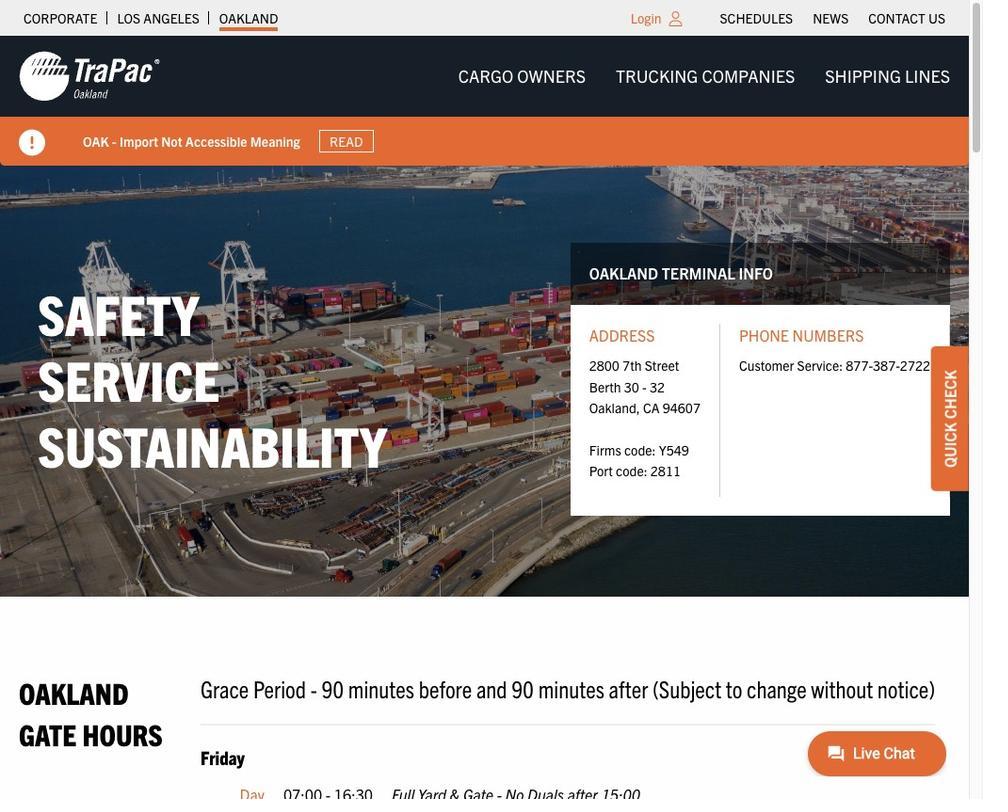 Task type: describe. For each thing, give the bounding box(es) containing it.
corporate link
[[24, 5, 97, 31]]

friday
[[201, 746, 245, 770]]

info
[[739, 264, 773, 283]]

customer service: 877-387-2722
[[739, 357, 930, 374]]

2 minutes from the left
[[538, 674, 604, 704]]

94607
[[663, 399, 701, 416]]

firms
[[589, 441, 621, 458]]

2 90 from the left
[[512, 674, 534, 704]]

terminal
[[662, 264, 735, 283]]

2722
[[900, 357, 930, 374]]

cargo owners link
[[443, 57, 601, 95]]

before
[[419, 674, 472, 704]]

notice)
[[878, 674, 935, 704]]

port
[[589, 463, 613, 479]]

grace period - 90 minutes before and 90 minutes after (subject to change without notice)
[[201, 674, 935, 704]]

check
[[941, 370, 960, 419]]

numbers
[[793, 325, 864, 344]]

(subject
[[653, 674, 721, 704]]

import
[[120, 132, 158, 149]]

accessible
[[185, 132, 247, 149]]

oakland,
[[589, 399, 640, 416]]

schedules link
[[720, 5, 793, 31]]

safety
[[38, 279, 199, 348]]

companies
[[702, 65, 795, 87]]

oakland gate hours
[[19, 675, 163, 752]]

meaning
[[250, 132, 300, 149]]

cargo
[[458, 65, 513, 87]]

menu bar inside banner
[[443, 57, 965, 95]]

gate
[[19, 716, 76, 752]]

hours
[[82, 716, 163, 752]]

2811
[[651, 463, 681, 479]]

contact
[[869, 9, 926, 26]]

light image
[[669, 11, 682, 26]]

0 vertical spatial -
[[112, 132, 117, 149]]

quick check link
[[931, 346, 969, 491]]

street
[[645, 357, 679, 374]]

sustainability
[[38, 410, 387, 479]]

after
[[609, 674, 648, 704]]

without
[[811, 674, 873, 704]]

read link
[[319, 130, 374, 153]]

banner containing cargo owners
[[0, 36, 983, 166]]

0 vertical spatial code:
[[624, 441, 656, 458]]

2800 7th street berth 30 - 32 oakland, ca 94607
[[589, 357, 701, 416]]

- inside 2800 7th street berth 30 - 32 oakland, ca 94607
[[642, 378, 647, 395]]

berth
[[589, 378, 621, 395]]

quick
[[941, 422, 960, 467]]

change
[[747, 674, 807, 704]]



Task type: locate. For each thing, give the bounding box(es) containing it.
oakland for oakland gate hours
[[19, 675, 129, 711]]

shipping lines link
[[810, 57, 965, 95]]

1 horizontal spatial minutes
[[538, 674, 604, 704]]

oakland link
[[219, 5, 278, 31]]

2 horizontal spatial -
[[642, 378, 647, 395]]

news link
[[813, 5, 849, 31]]

news
[[813, 9, 849, 26]]

menu bar up shipping
[[710, 5, 955, 31]]

minutes
[[348, 674, 414, 704], [538, 674, 604, 704]]

- right oak
[[112, 132, 117, 149]]

login link
[[631, 9, 662, 26]]

1 horizontal spatial oakland
[[219, 9, 278, 26]]

1 vertical spatial code:
[[616, 463, 648, 479]]

2 vertical spatial oakland
[[19, 675, 129, 711]]

0 vertical spatial oakland
[[219, 9, 278, 26]]

90
[[322, 674, 344, 704], [512, 674, 534, 704]]

1 vertical spatial oakland
[[589, 264, 658, 283]]

los angeles
[[117, 9, 199, 26]]

0 horizontal spatial minutes
[[348, 674, 414, 704]]

service:
[[797, 357, 843, 374]]

oakland up the "gate"
[[19, 675, 129, 711]]

los angeles link
[[117, 5, 199, 31]]

menu bar containing cargo owners
[[443, 57, 965, 95]]

schedules
[[720, 9, 793, 26]]

0 horizontal spatial -
[[112, 132, 117, 149]]

oakland for oakland terminal info
[[589, 264, 658, 283]]

0 horizontal spatial 90
[[322, 674, 344, 704]]

firms code:  y549 port code:  2811
[[589, 441, 689, 479]]

shipping
[[825, 65, 901, 87]]

not
[[161, 132, 182, 149]]

los
[[117, 9, 140, 26]]

banner
[[0, 36, 983, 166]]

oakland image
[[19, 50, 160, 103]]

ca
[[643, 399, 660, 416]]

oakland up address
[[589, 264, 658, 283]]

phone
[[739, 325, 789, 344]]

- right the 'period' at the left of page
[[310, 674, 317, 704]]

code:
[[624, 441, 656, 458], [616, 463, 648, 479]]

oak
[[83, 132, 109, 149]]

menu bar
[[710, 5, 955, 31], [443, 57, 965, 95]]

contact us
[[869, 9, 946, 26]]

safety service sustainability
[[38, 279, 387, 479]]

0 horizontal spatial oakland
[[19, 675, 129, 711]]

and
[[476, 674, 507, 704]]

solid image
[[19, 130, 45, 156]]

lines
[[905, 65, 950, 87]]

2 horizontal spatial oakland
[[589, 264, 658, 283]]

code: up 2811
[[624, 441, 656, 458]]

trucking companies
[[616, 65, 795, 87]]

7th
[[623, 357, 642, 374]]

10/13/2023
[[850, 746, 935, 770]]

1 90 from the left
[[322, 674, 344, 704]]

oakland for oakland
[[219, 9, 278, 26]]

angeles
[[143, 9, 199, 26]]

period
[[253, 674, 306, 704]]

cargo owners
[[458, 65, 586, 87]]

corporate
[[24, 9, 97, 26]]

address
[[589, 325, 655, 344]]

menu bar down light image
[[443, 57, 965, 95]]

menu bar containing schedules
[[710, 5, 955, 31]]

oakland right angeles
[[219, 9, 278, 26]]

-
[[112, 132, 117, 149], [642, 378, 647, 395], [310, 674, 317, 704]]

90 right the 'period' at the left of page
[[322, 674, 344, 704]]

login
[[631, 9, 662, 26]]

90 right "and"
[[512, 674, 534, 704]]

1 vertical spatial menu bar
[[443, 57, 965, 95]]

grace
[[201, 674, 249, 704]]

read
[[330, 133, 363, 150]]

y549
[[659, 441, 689, 458]]

1 minutes from the left
[[348, 674, 414, 704]]

minutes left before
[[348, 674, 414, 704]]

2 vertical spatial -
[[310, 674, 317, 704]]

minutes left after
[[538, 674, 604, 704]]

code: right port
[[616, 463, 648, 479]]

customer
[[739, 357, 794, 374]]

phone numbers
[[739, 325, 864, 344]]

32
[[650, 378, 665, 395]]

quick check
[[941, 370, 960, 467]]

- right 30
[[642, 378, 647, 395]]

1 horizontal spatial 90
[[512, 674, 534, 704]]

trucking
[[616, 65, 698, 87]]

1 horizontal spatial -
[[310, 674, 317, 704]]

387-
[[873, 357, 900, 374]]

877-
[[846, 357, 873, 374]]

to
[[726, 674, 743, 704]]

oakland
[[219, 9, 278, 26], [589, 264, 658, 283], [19, 675, 129, 711]]

shipping lines
[[825, 65, 950, 87]]

30
[[624, 378, 639, 395]]

us
[[929, 9, 946, 26]]

oakland inside 'oakland gate hours'
[[19, 675, 129, 711]]

oakland terminal info
[[589, 264, 773, 283]]

oak - import not accessible meaning
[[83, 132, 300, 149]]

contact us link
[[869, 5, 946, 31]]

1 vertical spatial -
[[642, 378, 647, 395]]

2800
[[589, 357, 620, 374]]

service
[[38, 345, 220, 413]]

0 vertical spatial menu bar
[[710, 5, 955, 31]]

owners
[[517, 65, 586, 87]]

trucking companies link
[[601, 57, 810, 95]]



Task type: vqa. For each thing, say whether or not it's contained in the screenshot.
transaction
no



